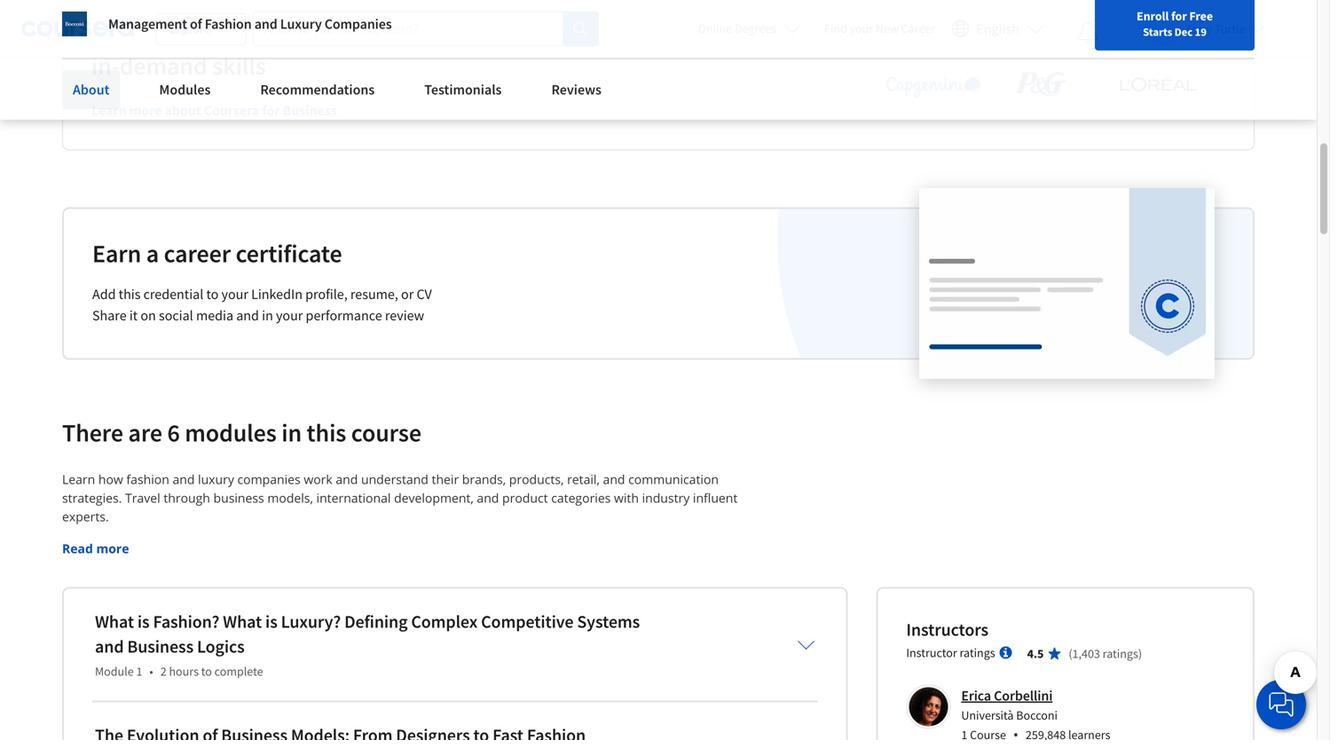 Task type: describe. For each thing, give the bounding box(es) containing it.
and inside add this credential to your linkedin profile, resume, or cv share it on social media and in your performance review
[[236, 307, 259, 325]]

erica corbellini image
[[909, 688, 948, 727]]

to inside add this credential to your linkedin profile, resume, or cv share it on social media and in your performance review
[[206, 286, 219, 303]]

fashion
[[126, 471, 169, 488]]

•
[[150, 664, 153, 680]]

models,
[[267, 490, 313, 507]]

defining
[[344, 611, 408, 633]]

reviews
[[552, 89, 602, 107]]

and up through
[[173, 471, 195, 488]]

cv
[[417, 286, 432, 303]]

to inside what is fashion? what is luxury? defining complex competitive systems and business logics module 1 • 2 hours to complete
[[201, 664, 212, 680]]

modules link
[[149, 78, 221, 117]]

certificate
[[236, 238, 342, 269]]

course
[[351, 417, 422, 448]]

a
[[146, 238, 159, 269]]

how for fashion
[[98, 471, 123, 488]]

development,
[[394, 490, 474, 507]]

instructor
[[907, 645, 957, 661]]

are inside see how employees at top companies are mastering in-demand skills
[[492, 18, 526, 49]]

top
[[331, 18, 367, 49]]

industry
[[642, 490, 690, 507]]

coursera enterprise logos image
[[859, 31, 1214, 108]]

instructor ratings
[[907, 645, 996, 661]]

linkedin
[[251, 286, 303, 303]]

social
[[159, 307, 193, 325]]

enroll for free starts dec 19
[[1137, 16, 1213, 47]]

see how employees at top companies are mastering in-demand skills
[[91, 18, 638, 81]]

with
[[614, 490, 639, 507]]

international
[[316, 490, 391, 507]]

show notifications image
[[1078, 22, 1099, 43]]

strategies.
[[62, 490, 122, 507]]

fashion
[[205, 23, 252, 41]]

earn
[[92, 238, 141, 269]]

employees
[[185, 18, 300, 49]]

find your new career link
[[816, 18, 945, 40]]

see
[[91, 18, 130, 49]]

of
[[190, 23, 202, 41]]

this inside add this credential to your linkedin profile, resume, or cv share it on social media and in your performance review
[[119, 286, 141, 303]]

on
[[141, 307, 156, 325]]

competitive
[[481, 611, 574, 633]]

new
[[876, 20, 899, 36]]

learn more about coursera for business link
[[91, 102, 337, 120]]

luxury
[[198, 471, 234, 488]]

luxury
[[280, 23, 322, 41]]

1 is from the left
[[137, 611, 150, 633]]

add
[[92, 286, 116, 303]]

credential
[[143, 286, 204, 303]]

bocconi
[[1017, 708, 1058, 724]]

learn more about coursera for business
[[91, 102, 337, 120]]

retail,
[[567, 471, 600, 488]]

career
[[164, 238, 231, 269]]

through
[[164, 490, 210, 507]]

2 what from the left
[[223, 611, 262, 633]]

or
[[401, 286, 414, 303]]

in-
[[91, 50, 120, 81]]

review
[[385, 307, 424, 325]]

testimonials
[[425, 89, 502, 107]]

add this credential to your linkedin profile, resume, or cv share it on social media and in your performance review
[[92, 286, 432, 325]]

recommendations
[[260, 89, 375, 107]]

chat with us image
[[1268, 691, 1296, 719]]

coursera
[[204, 102, 259, 120]]

mastering
[[531, 18, 638, 49]]

modules
[[159, 89, 211, 107]]

complete
[[215, 664, 263, 680]]

communication
[[629, 471, 719, 488]]

1 horizontal spatial ratings
[[1103, 646, 1139, 662]]

influent
[[693, 490, 738, 507]]

2 is from the left
[[265, 611, 278, 633]]

more for learn
[[129, 102, 162, 120]]

complex
[[411, 611, 478, 633]]

1 horizontal spatial in
[[282, 417, 302, 448]]

read more button
[[62, 539, 129, 558]]

coursera career certificate image
[[920, 188, 1215, 378]]

for inside enroll for free starts dec 19
[[1172, 16, 1187, 32]]

and up with at left bottom
[[603, 471, 625, 488]]

1 vertical spatial for
[[262, 102, 280, 120]]

1 what from the left
[[95, 611, 134, 633]]

learn how fashion and luxury companies work and understand their brands, products, retail, and communication strategies. travel through business models, international development, and product categories with industry influent experts.
[[62, 471, 741, 525]]

more for read
[[96, 540, 129, 557]]



Task type: locate. For each thing, give the bounding box(es) containing it.
this
[[119, 286, 141, 303], [307, 417, 346, 448]]

2
[[160, 664, 167, 680]]

and right media
[[236, 307, 259, 325]]

and up module at the left of the page
[[95, 636, 124, 658]]

is left fashion?
[[137, 611, 150, 633]]

0 vertical spatial more
[[129, 102, 162, 120]]

companies inside see how employees at top companies are mastering in-demand skills
[[372, 18, 487, 49]]

ratings
[[960, 645, 996, 661], [1103, 646, 1139, 662]]

this up work
[[307, 417, 346, 448]]

resume,
[[351, 286, 398, 303]]

at
[[305, 18, 327, 49]]

2 horizontal spatial your
[[850, 20, 874, 36]]

fashion?
[[153, 611, 219, 633]]

for up dec
[[1172, 16, 1187, 32]]

0 vertical spatial for
[[1172, 16, 1187, 32]]

product
[[502, 490, 548, 507]]

companies for top
[[372, 18, 487, 49]]

your down linkedin
[[276, 307, 303, 325]]

brands,
[[462, 471, 506, 488]]

companies for luxury
[[237, 471, 301, 488]]

is left luxury?
[[265, 611, 278, 633]]

1 vertical spatial companies
[[237, 471, 301, 488]]

0 horizontal spatial this
[[119, 286, 141, 303]]

ratings right 1,403 at the right
[[1103, 646, 1139, 662]]

how inside learn how fashion and luxury companies work and understand their brands, products, retail, and communication strategies. travel through business models, international development, and product categories with industry influent experts.
[[98, 471, 123, 488]]

and down brands,
[[477, 490, 499, 507]]

0 horizontal spatial business
[[127, 636, 194, 658]]

1 horizontal spatial your
[[276, 307, 303, 325]]

to right hours in the left of the page
[[201, 664, 212, 680]]

1 horizontal spatial business
[[283, 102, 337, 120]]

products,
[[509, 471, 564, 488]]

career
[[902, 20, 936, 36]]

0 vertical spatial learn
[[91, 102, 127, 120]]

0 vertical spatial to
[[206, 286, 219, 303]]

understand
[[361, 471, 429, 488]]

learn for learn how fashion and luxury companies work and understand their brands, products, retail, and communication strategies. travel through business models, international development, and product categories with industry influent experts.
[[62, 471, 95, 488]]

there are 6 modules in this course
[[62, 417, 422, 448]]

0 horizontal spatial how
[[98, 471, 123, 488]]

coursera image
[[21, 14, 134, 43]]

0 vertical spatial companies
[[372, 18, 487, 49]]

1 horizontal spatial what
[[223, 611, 262, 633]]

and inside what is fashion? what is luxury? defining complex competitive systems and business logics module 1 • 2 hours to complete
[[95, 636, 124, 658]]

find
[[825, 20, 847, 36]]

università
[[962, 708, 1014, 724]]

0 horizontal spatial ratings
[[960, 645, 996, 661]]

how up strategies. at the left of the page
[[98, 471, 123, 488]]

0 vertical spatial are
[[492, 18, 526, 49]]

1 horizontal spatial is
[[265, 611, 278, 633]]

1 vertical spatial are
[[128, 417, 162, 448]]

and
[[254, 23, 278, 41], [236, 307, 259, 325], [173, 471, 195, 488], [336, 471, 358, 488], [603, 471, 625, 488], [477, 490, 499, 507], [95, 636, 124, 658]]

your right find
[[850, 20, 874, 36]]

experts.
[[62, 508, 109, 525]]

skills
[[212, 50, 266, 81]]

0 horizontal spatial are
[[128, 417, 162, 448]]

are left mastering at the left top of the page
[[492, 18, 526, 49]]

ratings down the "instructors"
[[960, 645, 996, 661]]

your
[[850, 20, 874, 36], [222, 286, 248, 303], [276, 307, 303, 325]]

instructors
[[907, 619, 989, 641]]

about
[[73, 89, 110, 107]]

profile,
[[305, 286, 348, 303]]

dec
[[1175, 33, 1193, 47]]

companies up models,
[[237, 471, 301, 488]]

more right read at left
[[96, 540, 129, 557]]

1 vertical spatial to
[[201, 664, 212, 680]]

your inside find your new career link
[[850, 20, 874, 36]]

travel
[[125, 490, 160, 507]]

what up module at the left of the page
[[95, 611, 134, 633]]

1 vertical spatial in
[[282, 417, 302, 448]]

0 vertical spatial business
[[283, 102, 337, 120]]

(
[[1069, 646, 1073, 662]]

1 vertical spatial more
[[96, 540, 129, 557]]

about
[[165, 102, 201, 120]]

learn down in-
[[91, 102, 127, 120]]

in
[[262, 307, 273, 325], [282, 417, 302, 448]]

in right modules
[[282, 417, 302, 448]]

4.5
[[1028, 646, 1044, 662]]

companies inside learn how fashion and luxury companies work and understand their brands, products, retail, and communication strategies. travel through business models, international development, and product categories with industry influent experts.
[[237, 471, 301, 488]]

1 vertical spatial business
[[127, 636, 194, 658]]

what
[[95, 611, 134, 633], [223, 611, 262, 633]]

luxury?
[[281, 611, 341, 633]]

more inside read more button
[[96, 540, 129, 557]]

are left 6
[[128, 417, 162, 448]]

1 horizontal spatial are
[[492, 18, 526, 49]]

for right coursera
[[262, 102, 280, 120]]

1 horizontal spatial how
[[135, 18, 180, 49]]

how
[[135, 18, 180, 49], [98, 471, 123, 488]]

1 vertical spatial your
[[222, 286, 248, 303]]

0 vertical spatial this
[[119, 286, 141, 303]]

)
[[1139, 646, 1142, 662]]

your up media
[[222, 286, 248, 303]]

corbellini
[[994, 687, 1053, 705]]

companies
[[372, 18, 487, 49], [237, 471, 301, 488]]

find your new career
[[825, 20, 936, 36]]

management
[[108, 23, 187, 41]]

1 horizontal spatial for
[[1172, 16, 1187, 32]]

business inside what is fashion? what is luxury? defining complex competitive systems and business logics module 1 • 2 hours to complete
[[127, 636, 194, 658]]

0 horizontal spatial companies
[[237, 471, 301, 488]]

erica
[[962, 687, 992, 705]]

0 vertical spatial your
[[850, 20, 874, 36]]

demand
[[120, 50, 207, 81]]

media
[[196, 307, 233, 325]]

learn for learn more about coursera for business
[[91, 102, 127, 120]]

earn a career certificate
[[92, 238, 342, 269]]

how for employees
[[135, 18, 180, 49]]

1 vertical spatial learn
[[62, 471, 95, 488]]

reviews link
[[541, 78, 612, 117]]

and up international on the bottom of page
[[336, 471, 358, 488]]

what up logics
[[223, 611, 262, 633]]

1 horizontal spatial this
[[307, 417, 346, 448]]

and left luxury
[[254, 23, 278, 41]]

more left about
[[129, 102, 162, 120]]

to up media
[[206, 286, 219, 303]]

learn inside learn how fashion and luxury companies work and understand their brands, products, retail, and communication strategies. travel through business models, international development, and product categories with industry influent experts.
[[62, 471, 95, 488]]

this up it
[[119, 286, 141, 303]]

how inside see how employees at top companies are mastering in-demand skills
[[135, 18, 180, 49]]

about link
[[62, 78, 120, 117]]

business up 2
[[127, 636, 194, 658]]

None search field
[[253, 11, 599, 47]]

1
[[136, 664, 142, 680]]

erica corbellini link
[[962, 687, 1053, 705]]

2 vertical spatial your
[[276, 307, 303, 325]]

share
[[92, 307, 127, 325]]

companies up 'testimonials' "link"
[[372, 18, 487, 49]]

what is fashion? what is luxury? defining complex competitive systems and business logics module 1 • 2 hours to complete
[[95, 611, 640, 680]]

erica corbellini università bocconi
[[962, 687, 1058, 724]]

management of fashion and luxury companies
[[108, 23, 392, 41]]

6
[[167, 417, 180, 448]]

companies
[[325, 23, 392, 41]]

testimonials link
[[414, 78, 513, 117]]

logics
[[197, 636, 245, 658]]

( 1,403 ratings )
[[1069, 646, 1142, 662]]

there
[[62, 417, 123, 448]]

starts
[[1143, 33, 1173, 47]]

0 horizontal spatial for
[[262, 102, 280, 120]]

0 vertical spatial in
[[262, 307, 273, 325]]

how up 'demand' at the left of the page
[[135, 18, 180, 49]]

hours
[[169, 664, 199, 680]]

read
[[62, 540, 93, 557]]

performance
[[306, 307, 382, 325]]

their
[[432, 471, 459, 488]]

0 horizontal spatial is
[[137, 611, 150, 633]]

1 horizontal spatial companies
[[372, 18, 487, 49]]

to
[[206, 286, 219, 303], [201, 664, 212, 680]]

learn up strategies. at the left of the page
[[62, 471, 95, 488]]

in inside add this credential to your linkedin profile, resume, or cv share it on social media and in your performance review
[[262, 307, 273, 325]]

1 vertical spatial how
[[98, 471, 123, 488]]

modules
[[185, 417, 277, 448]]

0 horizontal spatial what
[[95, 611, 134, 633]]

in down linkedin
[[262, 307, 273, 325]]

0 vertical spatial how
[[135, 18, 180, 49]]

enroll
[[1137, 16, 1169, 32]]

università bocconi image
[[62, 20, 87, 45]]

categories
[[551, 490, 611, 507]]

1,403
[[1073, 646, 1101, 662]]

business down at
[[283, 102, 337, 120]]

english
[[977, 20, 1020, 38]]

recommendations link
[[250, 78, 385, 117]]

0 horizontal spatial in
[[262, 307, 273, 325]]

more
[[129, 102, 162, 120], [96, 540, 129, 557]]

0 horizontal spatial your
[[222, 286, 248, 303]]

it
[[129, 307, 138, 325]]

work
[[304, 471, 333, 488]]

1 vertical spatial this
[[307, 417, 346, 448]]

19
[[1195, 33, 1207, 47]]



Task type: vqa. For each thing, say whether or not it's contained in the screenshot.
two
no



